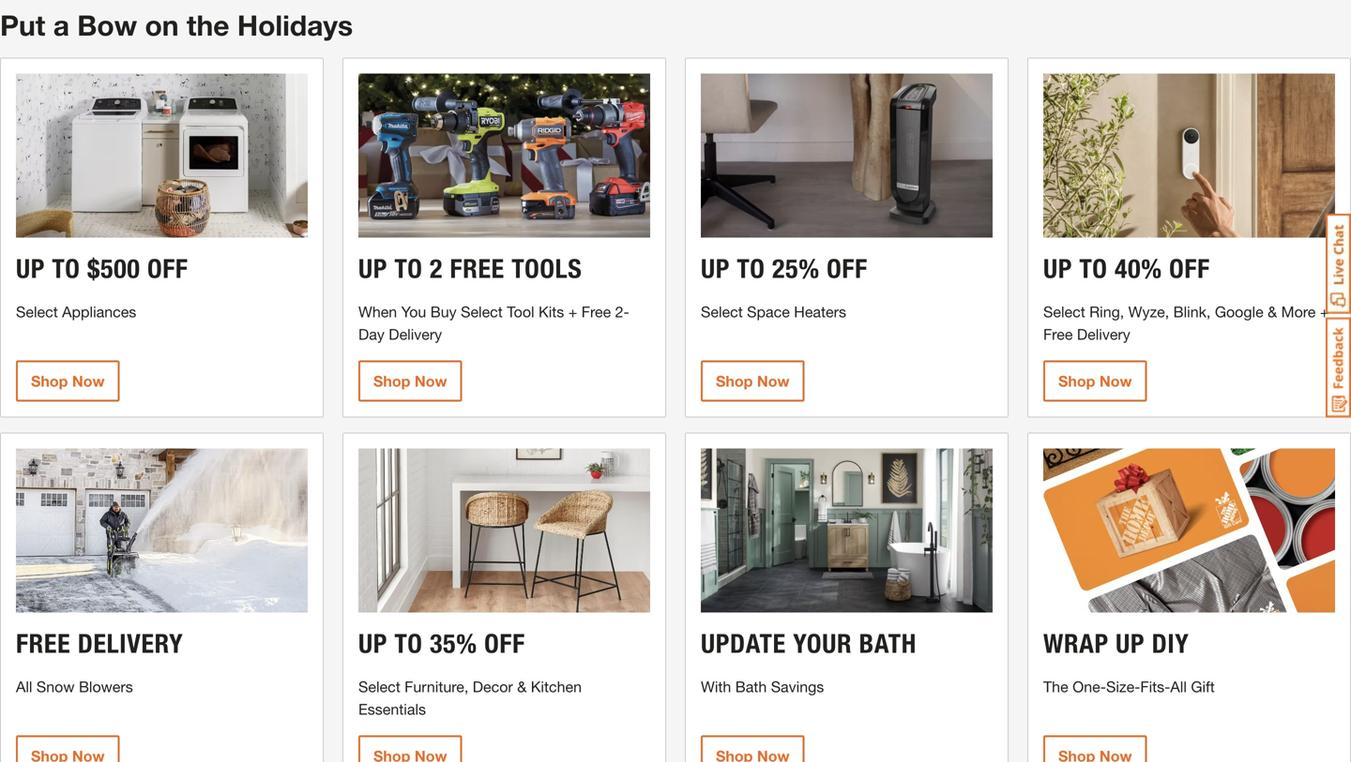 Task type: vqa. For each thing, say whether or not it's contained in the screenshot.
the What can we help you find today? Search Box
no



Task type: locate. For each thing, give the bounding box(es) containing it.
shop now link down select appliances
[[16, 361, 120, 402]]

shop for up to 25% off
[[716, 373, 753, 390]]

up for up to 35% off
[[358, 629, 388, 660]]

& left more
[[1268, 303, 1277, 321]]

1 horizontal spatial delivery
[[1077, 326, 1131, 343]]

shop now for 40%
[[1059, 373, 1132, 390]]

with bath savings
[[701, 678, 824, 696]]

now for 25%
[[757, 373, 790, 390]]

off up decor
[[484, 629, 525, 660]]

3 shop now link from the left
[[701, 361, 805, 402]]

shop now down space
[[716, 373, 790, 390]]

wrap
[[1044, 629, 1109, 660]]

up to 2 free tools
[[358, 253, 582, 285]]

shop now
[[31, 373, 105, 390], [374, 373, 447, 390], [716, 373, 790, 390], [1059, 373, 1132, 390]]

when you buy select tool kits + free 2- day delivery
[[358, 303, 629, 343]]

free up snow
[[16, 629, 71, 660]]

shop now link down ring,
[[1044, 361, 1147, 402]]

0 horizontal spatial delivery
[[389, 326, 442, 343]]

0 horizontal spatial all
[[16, 678, 32, 696]]

now down ring,
[[1100, 373, 1132, 390]]

shop down day
[[374, 373, 411, 390]]

4 shop now link from the left
[[1044, 361, 1147, 402]]

0 vertical spatial free
[[450, 253, 505, 285]]

bath
[[859, 629, 917, 660]]

shop now link down space
[[701, 361, 805, 402]]

appliances
[[62, 303, 136, 321]]

free
[[582, 303, 611, 321], [1044, 326, 1073, 343]]

a
[[53, 8, 69, 42]]

off for up to 40% off
[[1169, 253, 1210, 285]]

1 horizontal spatial &
[[1268, 303, 1277, 321]]

+ right more
[[1320, 303, 1329, 321]]

to
[[52, 253, 80, 285], [395, 253, 423, 285], [737, 253, 765, 285], [1080, 253, 1108, 285], [395, 629, 423, 660]]

0 vertical spatial free
[[582, 303, 611, 321]]

$500
[[87, 253, 140, 285]]

select inside select furniture, decor & kitchen essentials
[[358, 678, 400, 696]]

1 horizontal spatial free
[[450, 253, 505, 285]]

day
[[358, 326, 385, 343]]

up for up to 25% off
[[701, 253, 730, 285]]

the
[[1044, 678, 1069, 696]]

1 vertical spatial &
[[517, 678, 527, 696]]

now down select space heaters
[[757, 373, 790, 390]]

to for 2
[[395, 253, 423, 285]]

1 shop now link from the left
[[16, 361, 120, 402]]

heaters
[[794, 303, 846, 321]]

off up heaters
[[827, 253, 868, 285]]

up up select appliances
[[16, 253, 45, 285]]

to left 2
[[395, 253, 423, 285]]

4 shop now from the left
[[1059, 373, 1132, 390]]

up up select space heaters
[[701, 253, 730, 285]]

all snow blowers
[[16, 678, 133, 696]]

free delivery
[[16, 629, 183, 660]]

2 now from the left
[[415, 373, 447, 390]]

to for $500
[[52, 253, 80, 285]]

shop down select appliances
[[31, 373, 68, 390]]

delivery inside 'when you buy select tool kits + free 2- day delivery'
[[389, 326, 442, 343]]

now for 40%
[[1100, 373, 1132, 390]]

to left 40%
[[1080, 253, 1108, 285]]

now down buy
[[415, 373, 447, 390]]

2 all from the left
[[1171, 678, 1187, 696]]

shop now for 2
[[374, 373, 447, 390]]

shop now down ring,
[[1059, 373, 1132, 390]]

1 horizontal spatial free
[[1044, 326, 1073, 343]]

4 now from the left
[[1100, 373, 1132, 390]]

2 shop from the left
[[374, 373, 411, 390]]

1 shop from the left
[[31, 373, 68, 390]]

& inside select furniture, decor & kitchen essentials
[[517, 678, 527, 696]]

4 shop from the left
[[1059, 373, 1096, 390]]

to left 25%
[[737, 253, 765, 285]]

off
[[147, 253, 188, 285], [827, 253, 868, 285], [1169, 253, 1210, 285], [484, 629, 525, 660]]

select left appliances
[[16, 303, 58, 321]]

delivery down ring,
[[1077, 326, 1131, 343]]

0 horizontal spatial +
[[568, 303, 577, 321]]

select appliances
[[16, 303, 136, 321]]

savings
[[771, 678, 824, 696]]

select for up to 25% off
[[701, 303, 743, 321]]

kits
[[539, 303, 564, 321]]

to left 35%
[[395, 629, 423, 660]]

0 horizontal spatial free
[[16, 629, 71, 660]]

with
[[701, 678, 731, 696]]

off up blink,
[[1169, 253, 1210, 285]]

+ right kits
[[568, 303, 577, 321]]

select left space
[[701, 303, 743, 321]]

0 vertical spatial &
[[1268, 303, 1277, 321]]

ring,
[[1090, 303, 1124, 321]]

1 vertical spatial free
[[1044, 326, 1073, 343]]

update your bath
[[701, 629, 917, 660]]

3 shop from the left
[[716, 373, 753, 390]]

snow
[[37, 678, 75, 696]]

&
[[1268, 303, 1277, 321], [517, 678, 527, 696]]

& right decor
[[517, 678, 527, 696]]

shop
[[31, 373, 68, 390], [374, 373, 411, 390], [716, 373, 753, 390], [1059, 373, 1096, 390]]

shop for up to $500 off
[[31, 373, 68, 390]]

3 shop now from the left
[[716, 373, 790, 390]]

the one-size-fits-all gift
[[1044, 678, 1215, 696]]

2 shop now from the left
[[374, 373, 447, 390]]

1 horizontal spatial +
[[1320, 303, 1329, 321]]

image for up to 35% off image
[[358, 449, 650, 613]]

all
[[16, 678, 32, 696], [1171, 678, 1187, 696]]

select right buy
[[461, 303, 503, 321]]

shop now down day
[[374, 373, 447, 390]]

gift
[[1191, 678, 1215, 696]]

2 shop now link from the left
[[358, 361, 462, 402]]

diy
[[1152, 629, 1190, 660]]

free
[[450, 253, 505, 285], [16, 629, 71, 660]]

bath
[[736, 678, 767, 696]]

0 horizontal spatial free
[[582, 303, 611, 321]]

shop now link
[[16, 361, 120, 402], [358, 361, 462, 402], [701, 361, 805, 402], [1044, 361, 1147, 402]]

0 horizontal spatial &
[[517, 678, 527, 696]]

select
[[16, 303, 58, 321], [461, 303, 503, 321], [701, 303, 743, 321], [1044, 303, 1086, 321], [358, 678, 400, 696]]

1 shop now from the left
[[31, 373, 105, 390]]

shop now link for $500
[[16, 361, 120, 402]]

google
[[1215, 303, 1264, 321]]

shop down space
[[716, 373, 753, 390]]

up up essentials
[[358, 629, 388, 660]]

select inside select ring, wyze, blink, google & more + free delivery
[[1044, 303, 1086, 321]]

delivery down you
[[389, 326, 442, 343]]

now down appliances
[[72, 373, 105, 390]]

to up select appliances
[[52, 253, 80, 285]]

2 + from the left
[[1320, 303, 1329, 321]]

you
[[401, 303, 426, 321]]

all left gift
[[1171, 678, 1187, 696]]

wyze,
[[1129, 303, 1170, 321]]

3 now from the left
[[757, 373, 790, 390]]

1 horizontal spatial all
[[1171, 678, 1187, 696]]

tool
[[507, 303, 535, 321]]

2 delivery from the left
[[1077, 326, 1131, 343]]

off right $500
[[147, 253, 188, 285]]

image for up to $500 off image
[[16, 74, 308, 238]]

up
[[16, 253, 45, 285], [358, 253, 388, 285], [701, 253, 730, 285], [1044, 253, 1073, 285], [358, 629, 388, 660], [1116, 629, 1145, 660]]

free inside select ring, wyze, blink, google & more + free delivery
[[1044, 326, 1073, 343]]

delivery
[[389, 326, 442, 343], [1077, 326, 1131, 343]]

+ inside 'when you buy select tool kits + free 2- day delivery'
[[568, 303, 577, 321]]

all left snow
[[16, 678, 32, 696]]

space
[[747, 303, 790, 321]]

delivery inside select ring, wyze, blink, google & more + free delivery
[[1077, 326, 1131, 343]]

up left 40%
[[1044, 253, 1073, 285]]

shop for up to 40% off
[[1059, 373, 1096, 390]]

now
[[72, 373, 105, 390], [415, 373, 447, 390], [757, 373, 790, 390], [1100, 373, 1132, 390]]

shop now link down day
[[358, 361, 462, 402]]

select up essentials
[[358, 678, 400, 696]]

select left ring,
[[1044, 303, 1086, 321]]

delivery
[[78, 629, 183, 660]]

2
[[430, 253, 443, 285]]

up up when
[[358, 253, 388, 285]]

shop now down select appliances
[[31, 373, 105, 390]]

1 now from the left
[[72, 373, 105, 390]]

buy
[[431, 303, 457, 321]]

select ring, wyze, blink, google & more + free delivery
[[1044, 303, 1329, 343]]

free right 2
[[450, 253, 505, 285]]

shop down ring,
[[1059, 373, 1096, 390]]

1 + from the left
[[568, 303, 577, 321]]

size-
[[1106, 678, 1141, 696]]

1 delivery from the left
[[389, 326, 442, 343]]

+
[[568, 303, 577, 321], [1320, 303, 1329, 321]]



Task type: describe. For each thing, give the bounding box(es) containing it.
up for up to $500 off
[[16, 253, 45, 285]]

shop now link for 25%
[[701, 361, 805, 402]]

+ inside select ring, wyze, blink, google & more + free delivery
[[1320, 303, 1329, 321]]

kitchen
[[531, 678, 582, 696]]

now for $500
[[72, 373, 105, 390]]

35%
[[430, 629, 477, 660]]

40%
[[1115, 253, 1163, 285]]

image for wrap up diy image
[[1044, 449, 1335, 613]]

wrap up diy
[[1044, 629, 1190, 660]]

furniture,
[[405, 678, 469, 696]]

live chat image
[[1326, 214, 1351, 314]]

shop now for $500
[[31, 373, 105, 390]]

on
[[145, 8, 179, 42]]

image for up to 25% off image
[[701, 74, 993, 238]]

25%
[[772, 253, 820, 285]]

image for free delivery image
[[16, 449, 308, 613]]

select space heaters
[[701, 303, 846, 321]]

image for update your bath image
[[701, 449, 993, 613]]

tools
[[512, 253, 582, 285]]

to for 35%
[[395, 629, 423, 660]]

bow
[[77, 8, 137, 42]]

your
[[793, 629, 852, 660]]

off for up to 25% off
[[827, 253, 868, 285]]

decor
[[473, 678, 513, 696]]

1 all from the left
[[16, 678, 32, 696]]

off for up to $500 off
[[147, 253, 188, 285]]

shop now for 25%
[[716, 373, 790, 390]]

1 vertical spatial free
[[16, 629, 71, 660]]

select for up to $500 off
[[16, 303, 58, 321]]

up left the diy
[[1116, 629, 1145, 660]]

the
[[187, 8, 229, 42]]

2-
[[615, 303, 629, 321]]

now for 2
[[415, 373, 447, 390]]

up to 25% off
[[701, 253, 868, 285]]

image for up to 2 free tools image
[[358, 74, 650, 238]]

put a bow on the holidays
[[0, 8, 353, 42]]

one-
[[1073, 678, 1106, 696]]

holidays
[[237, 8, 353, 42]]

up to $500 off
[[16, 253, 188, 285]]

feedback link image
[[1326, 317, 1351, 419]]

free inside 'when you buy select tool kits + free 2- day delivery'
[[582, 303, 611, 321]]

to for 25%
[[737, 253, 765, 285]]

image for up to 40% off image
[[1044, 74, 1335, 238]]

up to 35% off
[[358, 629, 525, 660]]

more
[[1282, 303, 1316, 321]]

& inside select ring, wyze, blink, google & more + free delivery
[[1268, 303, 1277, 321]]

when
[[358, 303, 397, 321]]

update
[[701, 629, 786, 660]]

essentials
[[358, 701, 426, 719]]

off for up to 35% off
[[484, 629, 525, 660]]

to for 40%
[[1080, 253, 1108, 285]]

select inside 'when you buy select tool kits + free 2- day delivery'
[[461, 303, 503, 321]]

up for up to 2 free tools
[[358, 253, 388, 285]]

up for up to 40% off
[[1044, 253, 1073, 285]]

fits-
[[1141, 678, 1171, 696]]

blink,
[[1174, 303, 1211, 321]]

shop for up to 2 free tools
[[374, 373, 411, 390]]

put
[[0, 8, 45, 42]]

select for up to 35% off
[[358, 678, 400, 696]]

shop now link for 2
[[358, 361, 462, 402]]

select furniture, decor & kitchen essentials
[[358, 678, 582, 719]]

select for up to 40% off
[[1044, 303, 1086, 321]]

blowers
[[79, 678, 133, 696]]

up to 40% off
[[1044, 253, 1210, 285]]

shop now link for 40%
[[1044, 361, 1147, 402]]



